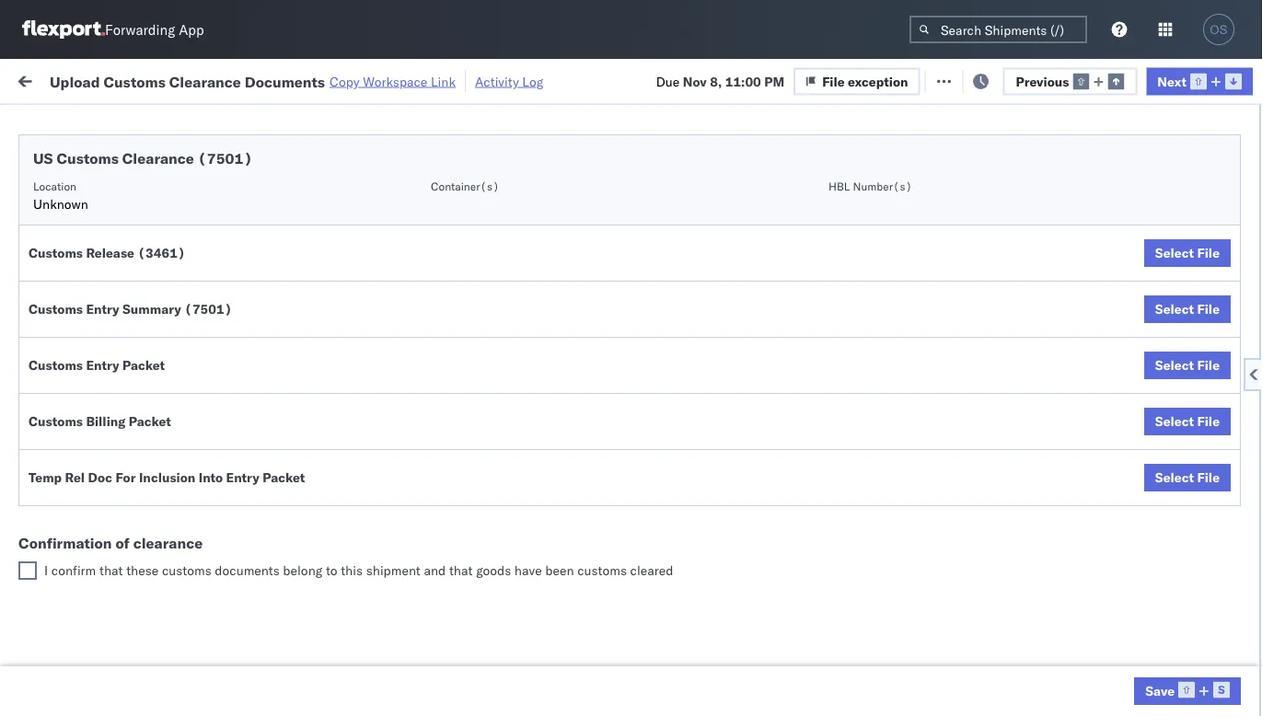 Task type: vqa. For each thing, say whether or not it's contained in the screenshot.
second LHUU7894563, UETU
yes



Task type: describe. For each thing, give the bounding box(es) containing it.
confirm pickup from los angeles, ca button
[[42, 498, 262, 536]]

lhuu7894563, for 4:00 pm pst, dec 23, 2022
[[1135, 508, 1230, 524]]

2 schedule pickup from los angeles, ca button from the top
[[42, 295, 262, 334]]

flexport
[[683, 185, 732, 201]]

my
[[18, 67, 48, 92]]

2 that from the left
[[449, 563, 473, 579]]

2022 for confirm pickup from los angeles, ca button
[[433, 509, 465, 525]]

flexport demo consignee
[[683, 185, 834, 201]]

documents for upload customs clearance documents
[[42, 193, 109, 209]]

1 that from the left
[[99, 563, 123, 579]]

1 horizontal spatial file exception
[[949, 71, 1035, 87]]

angeles, for schedule pickup from los angeles, ca link associated with 5th schedule pickup from los angeles, ca button from the bottom of the page
[[198, 256, 248, 272]]

ocean fcl for confirm pickup from los angeles, ca link
[[564, 509, 628, 525]]

consignee
[[772, 185, 834, 201]]

confirmation of clearance
[[18, 534, 203, 553]]

ca for 1st schedule pickup from los angeles, ca button from the bottom
[[42, 598, 60, 614]]

pickup up for
[[100, 418, 140, 434]]

select for customs release (3461)
[[1156, 245, 1194, 261]]

11:59 for 3rd schedule pickup from los angeles, ca button from the bottom
[[297, 387, 333, 403]]

1 hlxu from the top
[[1232, 225, 1263, 241]]

next button
[[1147, 67, 1253, 95]]

clearance for upload customs clearance documents
[[143, 175, 202, 191]]

confirm pickup from los angeles, ca
[[42, 499, 241, 533]]

schedule delivery appointment for 11:59 pm pst, dec 13, 2022
[[42, 467, 226, 483]]

uetu for 4:00 pm pst, dec 23, 2022
[[1233, 508, 1263, 524]]

unknown
[[33, 196, 88, 212]]

documents
[[215, 563, 280, 579]]

flex-1846748 for schedule delivery appointment button related to 11:59 pm pdt, nov 4, 2022
[[1017, 225, 1112, 241]]

packet for customs entry packet
[[123, 357, 165, 373]]

aug
[[392, 185, 417, 201]]

1 4, from the top
[[418, 225, 430, 241]]

205 on track
[[423, 71, 498, 87]]

my work
[[18, 67, 100, 92]]

save button
[[1135, 678, 1241, 705]]

workitem button
[[11, 146, 267, 165]]

schedule pickup from rotterdam, netherlands
[[42, 661, 239, 695]]

1 lhuu7894563, uetu from the top
[[1135, 427, 1263, 443]]

hbl
[[829, 179, 850, 193]]

batch action button
[[1131, 66, 1252, 93]]

schedule for 4th schedule pickup from los angeles, ca button
[[42, 418, 97, 434]]

due
[[656, 73, 680, 89]]

container(s)
[[431, 179, 500, 193]]

pdt, for schedule pickup from los angeles, ca link related to 3rd schedule pickup from los angeles, ca button from the bottom
[[359, 387, 388, 403]]

customs entry packet
[[29, 357, 165, 373]]

been
[[545, 563, 574, 579]]

activity log button
[[475, 70, 544, 93]]

schedule pickup from los angeles, ca link for 4th schedule pickup from los angeles, ca button
[[42, 417, 262, 454]]

confirmation
[[18, 534, 112, 553]]

fcl for schedule pickup from los angeles, ca link related to 3rd schedule pickup from los angeles, ca button from the bottom
[[605, 387, 628, 403]]

1 ceau7522281, from the top
[[1135, 225, 1229, 241]]

fcl for schedule pickup from los angeles, ca link associated with 5th schedule pickup from los angeles, ca button from the bottom of the page
[[605, 266, 628, 282]]

schedule delivery appointment for 11:59 pm pdt, nov 4, 2022
[[42, 224, 226, 240]]

(7501) for customs entry summary (7501)
[[184, 301, 232, 317]]

goods
[[476, 563, 511, 579]]

lhuu7894563, for 11:59 pm pst, dec 13, 2022
[[1135, 468, 1230, 484]]

ca for 4th schedule pickup from los angeles, ca button
[[42, 436, 60, 452]]

this
[[341, 563, 363, 579]]

select file button for customs release (3461)
[[1145, 239, 1231, 267]]

schedule pickup from los angeles, ca for 4th schedule pickup from los angeles, ca button's schedule pickup from los angeles, ca link
[[42, 418, 248, 452]]

2 schedule delivery appointment from the top
[[42, 346, 226, 362]]

import work
[[155, 71, 232, 87]]

from up summary
[[143, 256, 170, 272]]

customs down by:
[[57, 149, 119, 168]]

(7501) for us customs clearance (7501)
[[198, 149, 253, 168]]

8,
[[710, 73, 722, 89]]

due nov 8, 11:00 pm
[[656, 73, 785, 89]]

1 ceau7522281, hlxu from the top
[[1135, 225, 1263, 241]]

link
[[431, 73, 456, 89]]

billing
[[86, 413, 126, 430]]

i
[[44, 563, 48, 579]]

am for pst,
[[328, 549, 349, 565]]

angeles, for schedule pickup from los angeles, ca link related to 3rd schedule pickup from los angeles, ca button from the bottom
[[198, 377, 248, 393]]

2 hlxu from the top
[[1232, 265, 1263, 281]]

select for customs billing packet
[[1156, 413, 1194, 430]]

select file for customs release (3461)
[[1156, 245, 1220, 261]]

schedule for 1st schedule pickup from los angeles, ca button from the bottom
[[42, 580, 97, 596]]

file for customs entry summary (7501)
[[1198, 301, 1220, 317]]

by:
[[67, 113, 84, 129]]

4 hlxu from the top
[[1232, 346, 1263, 362]]

clearance for us customs clearance (7501)
[[122, 149, 194, 168]]

os button
[[1198, 8, 1240, 51]]

angeles, for schedule pickup from los angeles, ca link for second schedule pickup from los angeles, ca button from the top of the page
[[198, 296, 248, 312]]

activity log
[[475, 73, 544, 89]]

5 ceau7522281, hlxu from the top
[[1135, 387, 1263, 403]]

11:59 pm pdt, nov 4, 2022 for 3rd schedule pickup from los angeles, ca button from the bottom
[[297, 387, 466, 403]]

and
[[424, 563, 446, 579]]

2 schedule delivery appointment link from the top
[[42, 345, 226, 363]]

1 schedule pickup from los angeles, ca button from the top
[[42, 255, 262, 293]]

pickup up customs entry summary (7501)
[[100, 256, 140, 272]]

next
[[1158, 73, 1187, 89]]

5 hlxu from the top
[[1232, 387, 1263, 403]]

2 4, from the top
[[418, 266, 430, 282]]

2 vertical spatial entry
[[226, 470, 259, 486]]

pickup down these
[[100, 580, 140, 596]]

5 schedule pickup from los angeles, ca button from the top
[[42, 579, 262, 617]]

2 ceau7522281, hlxu from the top
[[1135, 265, 1263, 281]]

2 ceau7522281, from the top
[[1135, 265, 1229, 281]]

lhuu7894563, uetu for 11:59 pm pst, dec 13, 2022
[[1135, 468, 1263, 484]]

1889466
[[1056, 509, 1112, 525]]

container numbers
[[1135, 143, 1184, 172]]

copy
[[330, 73, 360, 89]]

customs down "forwarding"
[[104, 72, 166, 90]]

8 resize handle column header from the left
[[1223, 143, 1245, 716]]

select file button for customs entry packet
[[1145, 352, 1231, 379]]

save
[[1146, 683, 1175, 699]]

3 hlxu from the top
[[1232, 306, 1263, 322]]

select file for temp rel doc for inclusion into entry packet
[[1156, 470, 1220, 486]]

205
[[423, 71, 447, 87]]

760
[[338, 71, 362, 87]]

ca for 5th schedule pickup from los angeles, ca button from the bottom of the page
[[42, 274, 60, 290]]

4 flex- from the top
[[1017, 509, 1056, 525]]

2022 for 3rd schedule pickup from los angeles, ca button from the bottom
[[434, 387, 466, 403]]

file for temp rel doc for inclusion into entry packet
[[1198, 470, 1220, 486]]

customs entry summary (7501)
[[29, 301, 232, 317]]

activity
[[475, 73, 519, 89]]

schedule pickup from los angeles, ca for schedule pickup from los angeles, ca link associated with 5th schedule pickup from los angeles, ca button from the bottom of the page
[[42, 256, 248, 290]]

1 customs from the left
[[162, 563, 212, 579]]

import work button
[[148, 59, 239, 100]]

11:59 for schedule delivery appointment button related to 11:59 pm pst, dec 13, 2022
[[297, 468, 333, 484]]

track
[[468, 71, 498, 87]]

customs up customs entry packet
[[29, 301, 83, 317]]

select for customs entry summary (7501)
[[1156, 301, 1194, 317]]

message
[[247, 71, 298, 87]]

schedule for "schedule pickup from rotterdam, netherlands" 'button'
[[42, 661, 97, 677]]

work
[[53, 67, 100, 92]]

of
[[116, 534, 130, 553]]

pst, for 4:00
[[351, 509, 379, 525]]

os
[[1210, 23, 1228, 36]]

temp rel doc for inclusion into entry packet
[[29, 470, 305, 486]]

pickup inside confirm pickup from los angeles, ca
[[93, 499, 132, 515]]

dec for 24,
[[383, 549, 407, 565]]

to
[[326, 563, 338, 579]]

2 schedule delivery appointment button from the top
[[42, 345, 226, 365]]

upload customs clearance documents
[[42, 175, 202, 209]]

previous button
[[1003, 67, 1138, 95]]

forwarding app link
[[22, 20, 204, 39]]

netherlands
[[42, 679, 114, 695]]

select file button for customs entry summary (7501)
[[1145, 296, 1231, 323]]

log
[[522, 73, 544, 89]]

doc
[[88, 470, 112, 486]]

3 ocean fcl from the top
[[564, 387, 628, 403]]

9 resize handle column header from the left
[[1229, 143, 1252, 716]]

dec for 13,
[[390, 468, 414, 484]]

file for customs release (3461)
[[1198, 245, 1220, 261]]

select file button for temp rel doc for inclusion into entry packet
[[1145, 464, 1231, 492]]

schedule for schedule delivery appointment button related to 11:59 pm pdt, nov 4, 2022
[[42, 224, 97, 240]]

delivery for 6:00 am pst, dec 24, 2022
[[93, 548, 140, 565]]

upload customs clearance documents link
[[42, 174, 262, 210]]

3 ceau7522281, from the top
[[1135, 306, 1229, 322]]

schedule delivery appointment link for 11:59 pm pst, dec 13, 2022
[[42, 466, 226, 485]]

these
[[126, 563, 159, 579]]

4 ceau7522281, hlxu from the top
[[1135, 346, 1263, 362]]

Search Work text field
[[644, 66, 845, 93]]

los for 5th schedule pickup from los angeles, ca button from the bottom of the page
[[174, 256, 194, 272]]

select for customs entry packet
[[1156, 357, 1194, 373]]

workspace
[[363, 73, 428, 89]]

0 horizontal spatial exception
[[848, 73, 908, 89]]

4:00
[[297, 509, 325, 525]]

1 resize handle column header from the left
[[263, 143, 285, 716]]

3 ceau7522281, hlxu from the top
[[1135, 306, 1263, 322]]

release
[[86, 245, 134, 261]]

2 resize handle column header from the left
[[468, 143, 490, 716]]

24,
[[411, 549, 431, 565]]

work
[[200, 71, 232, 87]]

schedule pickup from los angeles, ca for schedule pickup from los angeles, ca link related to 3rd schedule pickup from los angeles, ca button from the bottom
[[42, 377, 248, 412]]

ca for second schedule pickup from los angeles, ca button from the top of the page
[[42, 314, 60, 331]]

confirm for confirm delivery
[[42, 548, 89, 565]]

1 horizontal spatial exception
[[975, 71, 1035, 87]]

(3461)
[[138, 245, 186, 261]]

Search Shipments (/) text field
[[910, 16, 1088, 43]]

belong
[[283, 563, 323, 579]]

message (0)
[[247, 71, 322, 87]]

6:00
[[297, 549, 325, 565]]

for
[[116, 470, 136, 486]]

confirm delivery button
[[42, 547, 140, 568]]

batch action
[[1160, 71, 1240, 87]]

fcl for schedule delivery appointment link corresponding to 11:59 pm pdt, nov 4, 2022
[[605, 225, 628, 241]]

1846748 for schedule pickup from los angeles, ca link related to 3rd schedule pickup from los angeles, ca button from the bottom
[[1056, 387, 1112, 403]]

flex-1846748 for 5th schedule pickup from los angeles, ca button from the bottom of the page
[[1017, 266, 1112, 282]]

app
[[179, 21, 204, 38]]

19,
[[420, 185, 440, 201]]

schedule pickup from rotterdam, netherlands button
[[42, 660, 262, 699]]

demo
[[735, 185, 769, 201]]



Task type: locate. For each thing, give the bounding box(es) containing it.
pickup down release
[[100, 296, 140, 312]]

customs inside upload customs clearance documents
[[88, 175, 139, 191]]

3 lhuu7894563, from the top
[[1135, 508, 1230, 524]]

entry
[[86, 301, 119, 317], [86, 357, 119, 373], [226, 470, 259, 486]]

lhuu7894563,
[[1135, 427, 1230, 443], [1135, 468, 1230, 484], [1135, 508, 1230, 524]]

schedule delivery appointment button down customs entry summary (7501)
[[42, 345, 226, 365]]

3 flex- from the top
[[1017, 387, 1056, 403]]

schedule pickup from los angeles, ca link down clearance
[[42, 579, 262, 616]]

schedule pickup from los angeles, ca link down (3461)
[[42, 295, 262, 332]]

file for customs entry packet
[[1198, 357, 1220, 373]]

1 vertical spatial schedule delivery appointment link
[[42, 345, 226, 363]]

nov for schedule delivery appointment button related to 11:59 pm pdt, nov 4, 2022
[[391, 225, 415, 241]]

flex-1846748
[[1017, 225, 1112, 241], [1017, 266, 1112, 282], [1017, 387, 1112, 403]]

1 ca from the top
[[42, 274, 60, 290]]

customs
[[162, 563, 212, 579], [578, 563, 627, 579]]

2 vertical spatial lhuu7894563, uetu
[[1135, 508, 1263, 524]]

schedule delivery appointment link up confirm pickup from los angeles, ca
[[42, 466, 226, 485]]

0 vertical spatial (7501)
[[198, 149, 253, 168]]

ca down i
[[42, 598, 60, 614]]

ca up the temp
[[42, 436, 60, 452]]

flex-1889466
[[1017, 509, 1112, 525]]

schedule pickup from los angeles, ca for schedule pickup from los angeles, ca link for second schedule pickup from los angeles, ca button from the top of the page
[[42, 296, 248, 331]]

1 vertical spatial uetu
[[1233, 468, 1263, 484]]

2 vertical spatial pst,
[[352, 549, 380, 565]]

2 lhuu7894563, from the top
[[1135, 468, 1230, 484]]

ca up customs billing packet
[[42, 396, 60, 412]]

0 vertical spatial schedule delivery appointment link
[[42, 223, 226, 242]]

file for customs billing packet
[[1198, 413, 1220, 430]]

confirm inside confirm pickup from los angeles, ca
[[42, 499, 89, 515]]

from
[[143, 256, 170, 272], [143, 296, 170, 312], [143, 377, 170, 393], [143, 418, 170, 434], [136, 499, 163, 515], [143, 580, 170, 596], [143, 661, 170, 677]]

have
[[515, 563, 542, 579]]

angeles, for confirm pickup from los angeles, ca link
[[190, 499, 241, 515]]

3 schedule pickup from los angeles, ca button from the top
[[42, 376, 262, 415]]

upload inside upload customs clearance documents
[[42, 175, 84, 191]]

los for 4th schedule pickup from los angeles, ca button
[[174, 418, 194, 434]]

ocean fcl for confirm delivery 'link'
[[564, 549, 628, 565]]

dec left 23,
[[382, 509, 406, 525]]

7 schedule from the top
[[42, 467, 97, 483]]

number(s)
[[853, 179, 913, 193]]

nov for 5th schedule pickup from los angeles, ca button from the bottom of the page
[[391, 266, 415, 282]]

on
[[450, 71, 465, 87]]

2022 for schedule delivery appointment button related to 11:59 pm pdt, nov 4, 2022
[[434, 225, 466, 241]]

pst, for 6:00
[[352, 549, 380, 565]]

rotterdam,
[[174, 661, 239, 677]]

pickup down doc
[[93, 499, 132, 515]]

0 vertical spatial 1846748
[[1056, 225, 1112, 241]]

2 flex-1846748 from the top
[[1017, 266, 1112, 282]]

flex-
[[1017, 225, 1056, 241], [1017, 266, 1056, 282], [1017, 387, 1056, 403], [1017, 509, 1056, 525]]

schedule delivery appointment button up confirm pickup from los angeles, ca
[[42, 466, 226, 487]]

los
[[174, 256, 194, 272], [174, 296, 194, 312], [174, 377, 194, 393], [174, 418, 194, 434], [166, 499, 187, 515], [174, 580, 194, 596]]

documents inside upload customs clearance documents
[[42, 193, 109, 209]]

ocean
[[564, 225, 601, 241], [723, 225, 761, 241], [843, 225, 881, 241], [564, 266, 601, 282], [723, 266, 761, 282], [843, 266, 881, 282], [564, 387, 601, 403], [723, 387, 761, 403], [843, 387, 881, 403], [564, 509, 601, 525], [723, 509, 761, 525], [843, 509, 881, 525], [564, 549, 601, 565]]

0 vertical spatial schedule delivery appointment
[[42, 224, 226, 240]]

packet up 4:00
[[263, 470, 305, 486]]

upload up 'unknown'
[[42, 175, 84, 191]]

1 horizontal spatial customs
[[578, 563, 627, 579]]

filtered
[[18, 113, 63, 129]]

0 horizontal spatial customs
[[162, 563, 212, 579]]

cleared
[[630, 563, 674, 579]]

upload up by:
[[50, 72, 100, 90]]

us
[[33, 149, 53, 168]]

1 vertical spatial 1846748
[[1056, 266, 1112, 282]]

schedule delivery appointment button for 11:59 pm pst, dec 13, 2022
[[42, 466, 226, 487]]

clearance
[[169, 72, 241, 90], [122, 149, 194, 168], [143, 175, 202, 191]]

1 vertical spatial pst,
[[351, 509, 379, 525]]

1 ocean fcl from the top
[[564, 225, 628, 241]]

schedule for schedule delivery appointment button related to 11:59 pm pst, dec 13, 2022
[[42, 467, 97, 483]]

1 fcl from the top
[[605, 225, 628, 241]]

1 vertical spatial am
[[328, 549, 349, 565]]

appointment for 11:59 pm pst, dec 13, 2022
[[151, 467, 226, 483]]

documents for upload customs clearance documents copy workspace link
[[245, 72, 325, 90]]

batch
[[1160, 71, 1196, 87]]

0 vertical spatial documents
[[245, 72, 325, 90]]

los down (3461)
[[174, 296, 194, 312]]

schedule delivery appointment link up release
[[42, 223, 226, 242]]

1 lhuu7894563, from the top
[[1135, 427, 1230, 443]]

2 ocean fcl from the top
[[564, 266, 628, 282]]

ca up confirmation
[[42, 517, 60, 533]]

shipment
[[366, 563, 421, 579]]

ca down customs release (3461)
[[42, 274, 60, 290]]

1 schedule delivery appointment from the top
[[42, 224, 226, 240]]

1 vertical spatial lhuu7894563,
[[1135, 468, 1230, 484]]

schedule delivery appointment up release
[[42, 224, 226, 240]]

11:00
[[725, 73, 761, 89]]

3 flex-1846748 from the top
[[1017, 387, 1112, 403]]

1 confirm from the top
[[42, 499, 89, 515]]

lhuu7894563, uetu
[[1135, 427, 1263, 443], [1135, 468, 1263, 484], [1135, 508, 1263, 524]]

select
[[1156, 245, 1194, 261], [1156, 301, 1194, 317], [1156, 357, 1194, 373], [1156, 413, 1194, 430], [1156, 470, 1194, 486]]

schedule pickup from los angeles, ca down these
[[42, 580, 248, 614]]

dec left 24,
[[383, 549, 407, 565]]

0 vertical spatial lhuu7894563,
[[1135, 427, 1230, 443]]

ocean fcl for schedule delivery appointment link corresponding to 11:59 pm pdt, nov 4, 2022
[[564, 225, 628, 241]]

confirm inside 'link'
[[42, 548, 89, 565]]

location unknown
[[33, 179, 88, 212]]

ca up customs entry packet
[[42, 314, 60, 331]]

0 horizontal spatial file exception
[[823, 73, 908, 89]]

None checkbox
[[18, 562, 37, 580]]

2 vertical spatial uetu
[[1233, 508, 1263, 524]]

that down the confirmation of clearance
[[99, 563, 123, 579]]

schedule pickup from los angeles, ca link up temp rel doc for inclusion into entry packet
[[42, 417, 262, 454]]

2 vertical spatial 1846748
[[1056, 387, 1112, 403]]

los for confirm pickup from los angeles, ca button
[[166, 499, 187, 515]]

entry up customs billing packet
[[86, 357, 119, 373]]

appointment up (3461)
[[151, 224, 226, 240]]

5 ca from the top
[[42, 517, 60, 533]]

fcl for confirm pickup from los angeles, ca link
[[605, 509, 628, 525]]

0 vertical spatial schedule delivery appointment button
[[42, 223, 226, 244]]

schedule delivery appointment up confirm pickup from los angeles, ca
[[42, 467, 226, 483]]

0 vertical spatial 4,
[[418, 225, 430, 241]]

0 vertical spatial pst,
[[359, 468, 387, 484]]

nov for 3rd schedule pickup from los angeles, ca button from the bottom
[[391, 387, 415, 403]]

(7501) right summary
[[184, 301, 232, 317]]

delivery inside confirm delivery 'link'
[[93, 548, 140, 565]]

0 horizontal spatial documents
[[42, 193, 109, 209]]

1 vertical spatial (7501)
[[184, 301, 232, 317]]

2 flex- from the top
[[1017, 266, 1056, 282]]

2 vertical spatial lhuu7894563,
[[1135, 508, 1230, 524]]

schedule pickup from los angeles, ca link up summary
[[42, 255, 262, 291]]

select for temp rel doc for inclusion into entry packet
[[1156, 470, 1194, 486]]

schedule pickup from los angeles, ca link for second schedule pickup from los angeles, ca button from the top of the page
[[42, 295, 262, 332]]

5 schedule from the top
[[42, 377, 97, 393]]

2 11:59 pm pdt, nov 4, 2022 from the top
[[297, 266, 466, 282]]

flex-1846748 for 3rd schedule pickup from los angeles, ca button from the bottom
[[1017, 387, 1112, 403]]

1 schedule pickup from los angeles, ca from the top
[[42, 256, 248, 290]]

forwarding app
[[105, 21, 204, 38]]

2 vertical spatial dec
[[383, 549, 407, 565]]

3 schedule from the top
[[42, 296, 97, 312]]

that right and
[[449, 563, 473, 579]]

exception
[[975, 71, 1035, 87], [848, 73, 908, 89]]

2 appointment from the top
[[151, 346, 226, 362]]

documents left copy
[[245, 72, 325, 90]]

customs down workitem button
[[88, 175, 139, 191]]

los inside confirm pickup from los angeles, ca
[[166, 499, 187, 515]]

upload customs clearance documents copy workspace link
[[50, 72, 456, 90]]

3 schedule delivery appointment link from the top
[[42, 466, 226, 485]]

3 schedule pickup from los angeles, ca link from the top
[[42, 376, 262, 413]]

(7501) down work
[[198, 149, 253, 168]]

1 vertical spatial packet
[[129, 413, 171, 430]]

schedule pickup from los angeles, ca for schedule pickup from los angeles, ca link for 1st schedule pickup from los angeles, ca button from the bottom
[[42, 580, 248, 614]]

3 4, from the top
[[418, 387, 430, 403]]

from down these
[[143, 580, 170, 596]]

2022 for schedule delivery appointment button related to 11:59 pm pst, dec 13, 2022
[[441, 468, 473, 484]]

2022 for 5th schedule pickup from los angeles, ca button from the bottom of the page
[[434, 266, 466, 282]]

clearance inside upload customs clearance documents
[[143, 175, 202, 191]]

11:59 pm pdt, nov 4, 2022 for schedule delivery appointment button related to 11:59 pm pdt, nov 4, 2022
[[297, 225, 466, 241]]

1 vertical spatial dec
[[382, 509, 406, 525]]

2 vertical spatial schedule delivery appointment button
[[42, 466, 226, 487]]

schedule pickup from los angeles, ca button down clearance
[[42, 579, 262, 617]]

from down temp rel doc for inclusion into entry packet
[[136, 499, 163, 515]]

los up inclusion
[[174, 418, 194, 434]]

6:00 am pst, dec 24, 2022
[[297, 549, 466, 565]]

pst, up the 4:00 pm pst, dec 23, 2022
[[359, 468, 387, 484]]

5 resize handle column header from the left
[[772, 143, 794, 716]]

0 vertical spatial lhuu7894563, uetu
[[1135, 427, 1263, 443]]

packet right billing
[[129, 413, 171, 430]]

risk
[[380, 71, 402, 87]]

workitem
[[20, 151, 68, 164]]

pst, up 6:00 am pst, dec 24, 2022
[[351, 509, 379, 525]]

1 schedule delivery appointment link from the top
[[42, 223, 226, 242]]

am right 6:00
[[328, 549, 349, 565]]

0 vertical spatial entry
[[86, 301, 119, 317]]

23,
[[410, 509, 430, 525]]

customs down 'unknown'
[[29, 245, 83, 261]]

11:59 for 5th schedule pickup from los angeles, ca button from the bottom of the page
[[297, 266, 333, 282]]

nov
[[683, 73, 707, 89], [391, 225, 415, 241], [391, 266, 415, 282], [391, 387, 415, 403]]

1 11:59 from the top
[[297, 225, 333, 241]]

ca for confirm pickup from los angeles, ca button
[[42, 517, 60, 533]]

12:00
[[297, 185, 333, 201]]

1 vertical spatial documents
[[42, 193, 109, 209]]

1 uetu from the top
[[1233, 427, 1263, 443]]

appointment up confirm pickup from los angeles, ca link
[[151, 467, 226, 483]]

3 11:59 from the top
[[297, 387, 333, 403]]

2 vertical spatial schedule delivery appointment
[[42, 467, 226, 483]]

container numbers button
[[1125, 139, 1227, 172]]

3 lhuu7894563, uetu from the top
[[1135, 508, 1263, 524]]

1 schedule from the top
[[42, 224, 97, 240]]

confirm delivery link
[[42, 547, 140, 566]]

los up summary
[[174, 256, 194, 272]]

2022
[[443, 185, 475, 201], [434, 225, 466, 241], [434, 266, 466, 282], [434, 387, 466, 403], [441, 468, 473, 484], [433, 509, 465, 525], [434, 549, 466, 565]]

2 lhuu7894563, uetu from the top
[[1135, 468, 1263, 484]]

2 vertical spatial 11:59 pm pdt, nov 4, 2022
[[297, 387, 466, 403]]

0 vertical spatial uetu
[[1233, 427, 1263, 443]]

schedule pickup from los angeles, ca up summary
[[42, 256, 248, 290]]

4 ocean fcl from the top
[[564, 509, 628, 525]]

1 horizontal spatial documents
[[245, 72, 325, 90]]

delivery for 11:59 pm pst, dec 13, 2022
[[100, 467, 147, 483]]

pdt, for schedule delivery appointment link corresponding to 11:59 pm pdt, nov 4, 2022
[[359, 225, 388, 241]]

8 schedule from the top
[[42, 580, 97, 596]]

schedule for second schedule pickup from los angeles, ca button from the top of the page
[[42, 296, 97, 312]]

action
[[1199, 71, 1240, 87]]

1 vertical spatial 11:59 pm pdt, nov 4, 2022
[[297, 266, 466, 282]]

entry left summary
[[86, 301, 119, 317]]

3 1846748 from the top
[[1056, 387, 1112, 403]]

file exception button
[[920, 66, 1047, 93], [920, 66, 1047, 93], [794, 67, 920, 95], [794, 67, 920, 95]]

schedule pickup from los angeles, ca button up summary
[[42, 255, 262, 293]]

11:59 pm pst, dec 13, 2022
[[297, 468, 473, 484]]

3 schedule delivery appointment button from the top
[[42, 466, 226, 487]]

1 vertical spatial schedule delivery appointment
[[42, 346, 226, 362]]

from inside the schedule pickup from rotterdam, netherlands
[[143, 661, 170, 677]]

2 vertical spatial flex-1846748
[[1017, 387, 1112, 403]]

1 vertical spatial 4,
[[418, 266, 430, 282]]

4 schedule pickup from los angeles, ca from the top
[[42, 418, 248, 452]]

pdt, for schedule pickup from los angeles, ca link associated with 5th schedule pickup from los angeles, ca button from the bottom of the page
[[359, 266, 388, 282]]

flex-1846748 button
[[987, 221, 1116, 246], [987, 221, 1116, 246], [987, 261, 1116, 287], [987, 261, 1116, 287], [987, 383, 1116, 408], [987, 383, 1116, 408]]

pickup down customs entry packet
[[100, 377, 140, 393]]

ceau7522281,
[[1135, 225, 1229, 241], [1135, 265, 1229, 281], [1135, 306, 1229, 322], [1135, 346, 1229, 362], [1135, 387, 1229, 403]]

5 ocean fcl from the top
[[564, 549, 628, 565]]

2022 for confirm delivery button
[[434, 549, 466, 565]]

6 schedule from the top
[[42, 418, 97, 434]]

6 resize handle column header from the left
[[956, 143, 978, 716]]

11:59 for schedule delivery appointment button related to 11:59 pm pdt, nov 4, 2022
[[297, 225, 333, 241]]

customs down clearance
[[162, 563, 212, 579]]

select file for customs billing packet
[[1156, 413, 1220, 430]]

los for 3rd schedule pickup from los angeles, ca button from the bottom
[[174, 377, 194, 393]]

0 vertical spatial appointment
[[151, 224, 226, 240]]

entry for summary
[[86, 301, 119, 317]]

0 vertical spatial flex-1846748
[[1017, 225, 1112, 241]]

1 vertical spatial entry
[[86, 357, 119, 373]]

760 at risk
[[338, 71, 402, 87]]

ca inside confirm pickup from los angeles, ca
[[42, 517, 60, 533]]

customs left billing
[[29, 413, 83, 430]]

4 schedule pickup from los angeles, ca button from the top
[[42, 417, 262, 455]]

11:59 pm pdt, nov 4, 2022
[[297, 225, 466, 241], [297, 266, 466, 282], [297, 387, 466, 403]]

packet down summary
[[123, 357, 165, 373]]

schedule delivery appointment link down customs entry summary (7501)
[[42, 345, 226, 363]]

3 select file button from the top
[[1145, 352, 1231, 379]]

confirm for confirm pickup from los angeles, ca
[[42, 499, 89, 515]]

schedule pickup from los angeles, ca button down (3461)
[[42, 295, 262, 334]]

1 vertical spatial appointment
[[151, 346, 226, 362]]

schedule pickup from los angeles, ca button down customs entry packet
[[42, 376, 262, 415]]

los down inclusion
[[166, 499, 187, 515]]

fcl
[[605, 225, 628, 241], [605, 266, 628, 282], [605, 387, 628, 403], [605, 509, 628, 525], [605, 549, 628, 565]]

2 select file button from the top
[[1145, 296, 1231, 323]]

pst, for 11:59
[[359, 468, 387, 484]]

los for 1st schedule pickup from los angeles, ca button from the bottom
[[174, 580, 194, 596]]

2 ca from the top
[[42, 314, 60, 331]]

uetu for 11:59 pm pst, dec 13, 2022
[[1233, 468, 1263, 484]]

temp
[[29, 470, 62, 486]]

hbl number(s)
[[829, 179, 913, 193]]

lhuu7894563, uetu for 4:00 pm pst, dec 23, 2022
[[1135, 508, 1263, 524]]

4 select file button from the top
[[1145, 408, 1231, 436]]

3 uetu from the top
[[1233, 508, 1263, 524]]

select file button for customs billing packet
[[1145, 408, 1231, 436]]

2 schedule pickup from los angeles, ca link from the top
[[42, 295, 262, 332]]

5 fcl from the top
[[605, 549, 628, 565]]

2 fcl from the top
[[605, 266, 628, 282]]

3 schedule pickup from los angeles, ca from the top
[[42, 377, 248, 412]]

3 fcl from the top
[[605, 387, 628, 403]]

angeles, for schedule pickup from los angeles, ca link for 1st schedule pickup from los angeles, ca button from the bottom
[[198, 580, 248, 596]]

4 select from the top
[[1156, 413, 1194, 430]]

customs up customs billing packet
[[29, 357, 83, 373]]

upload
[[50, 72, 100, 90], [42, 175, 84, 191]]

1 schedule delivery appointment button from the top
[[42, 223, 226, 244]]

customs right 'been'
[[578, 563, 627, 579]]

schedule inside the schedule pickup from rotterdam, netherlands
[[42, 661, 97, 677]]

from down (3461)
[[143, 296, 170, 312]]

1 vertical spatial confirm
[[42, 548, 89, 565]]

pm
[[765, 73, 785, 89], [336, 225, 356, 241], [336, 266, 356, 282], [336, 387, 356, 403], [336, 468, 356, 484], [328, 509, 348, 525]]

3 resize handle column header from the left
[[532, 143, 554, 716]]

packet for customs billing packet
[[129, 413, 171, 430]]

2 customs from the left
[[578, 563, 627, 579]]

4:00 pm pst, dec 23, 2022
[[297, 509, 465, 525]]

2 confirm from the top
[[42, 548, 89, 565]]

schedule pickup from los angeles, ca button
[[42, 255, 262, 293], [42, 295, 262, 334], [42, 376, 262, 415], [42, 417, 262, 455], [42, 579, 262, 617]]

0 horizontal spatial that
[[99, 563, 123, 579]]

schedule pickup from los angeles, ca link for 1st schedule pickup from los angeles, ca button from the bottom
[[42, 579, 262, 616]]

schedule pickup from los angeles, ca up for
[[42, 418, 248, 452]]

schedule pickup from rotterdam, netherlands link
[[42, 660, 262, 697]]

0 vertical spatial packet
[[123, 357, 165, 373]]

pst, right to
[[352, 549, 380, 565]]

location
[[33, 179, 76, 193]]

los for second schedule pickup from los angeles, ca button from the top of the page
[[174, 296, 194, 312]]

11:59
[[297, 225, 333, 241], [297, 266, 333, 282], [297, 387, 333, 403], [297, 468, 333, 484]]

uetu
[[1233, 427, 1263, 443], [1233, 468, 1263, 484], [1233, 508, 1263, 524]]

6 ca from the top
[[42, 598, 60, 614]]

4 ceau7522281, from the top
[[1135, 346, 1229, 362]]

select file
[[1156, 245, 1220, 261], [1156, 301, 1220, 317], [1156, 357, 1220, 373], [1156, 413, 1220, 430], [1156, 470, 1220, 486]]

1 vertical spatial lhuu7894563, uetu
[[1135, 468, 1263, 484]]

schedule
[[42, 224, 97, 240], [42, 256, 97, 272], [42, 296, 97, 312], [42, 346, 97, 362], [42, 377, 97, 393], [42, 418, 97, 434], [42, 467, 97, 483], [42, 580, 97, 596], [42, 661, 97, 677]]

from left rotterdam,
[[143, 661, 170, 677]]

schedule for 5th schedule pickup from los angeles, ca button from the bottom of the page
[[42, 256, 97, 272]]

5 select file from the top
[[1156, 470, 1220, 486]]

11:59 pm pdt, nov 4, 2022 for 5th schedule pickup from los angeles, ca button from the bottom of the page
[[297, 266, 466, 282]]

2 vertical spatial schedule delivery appointment link
[[42, 466, 226, 485]]

4 resize handle column header from the left
[[652, 143, 674, 716]]

schedule delivery appointment link for 11:59 pm pdt, nov 4, 2022
[[42, 223, 226, 242]]

1 vertical spatial upload
[[42, 175, 84, 191]]

bosch
[[683, 225, 720, 241], [803, 225, 839, 241], [683, 266, 720, 282], [803, 266, 839, 282], [683, 387, 720, 403], [803, 387, 839, 403], [683, 509, 720, 525], [803, 509, 839, 525]]

documents down workitem
[[42, 193, 109, 209]]

5 schedule pickup from los angeles, ca link from the top
[[42, 579, 262, 616]]

us customs clearance (7501)
[[33, 149, 253, 168]]

delivery for 11:59 pm pdt, nov 4, 2022
[[100, 224, 147, 240]]

ca for 3rd schedule pickup from los angeles, ca button from the bottom
[[42, 396, 60, 412]]

1 vertical spatial clearance
[[122, 149, 194, 168]]

0 vertical spatial 11:59 pm pdt, nov 4, 2022
[[297, 225, 466, 241]]

5 select from the top
[[1156, 470, 1194, 486]]

0 vertical spatial upload
[[50, 72, 100, 90]]

schedule pickup from los angeles, ca link for 5th schedule pickup from los angeles, ca button from the bottom of the page
[[42, 255, 262, 291]]

pickup up netherlands
[[100, 661, 140, 677]]

summary
[[123, 301, 181, 317]]

1 flex- from the top
[[1017, 225, 1056, 241]]

resize handle column header
[[263, 143, 285, 716], [468, 143, 490, 716], [532, 143, 554, 716], [652, 143, 674, 716], [772, 143, 794, 716], [956, 143, 978, 716], [1103, 143, 1125, 716], [1223, 143, 1245, 716], [1229, 143, 1252, 716]]

schedule for 2nd schedule delivery appointment button from the bottom
[[42, 346, 97, 362]]

angeles,
[[198, 256, 248, 272], [198, 296, 248, 312], [198, 377, 248, 393], [198, 418, 248, 434], [190, 499, 241, 515], [198, 580, 248, 596]]

container
[[1135, 143, 1184, 157]]

1846748 for schedule pickup from los angeles, ca link associated with 5th schedule pickup from los angeles, ca button from the bottom of the page
[[1056, 266, 1112, 282]]

flexport. image
[[22, 20, 105, 39]]

5 ceau7522281, from the top
[[1135, 387, 1229, 403]]

3 select file from the top
[[1156, 357, 1220, 373]]

schedule pickup from los angeles, ca button up temp rel doc for inclusion into entry packet
[[42, 417, 262, 455]]

2 11:59 from the top
[[297, 266, 333, 282]]

am right 12:00
[[336, 185, 357, 201]]

documents
[[245, 72, 325, 90], [42, 193, 109, 209]]

schedule for 3rd schedule pickup from los angeles, ca button from the bottom
[[42, 377, 97, 393]]

at
[[365, 71, 377, 87]]

3 schedule delivery appointment from the top
[[42, 467, 226, 483]]

inclusion
[[139, 470, 195, 486]]

1846748 for schedule delivery appointment link corresponding to 11:59 pm pdt, nov 4, 2022
[[1056, 225, 1112, 241]]

1846748
[[1056, 225, 1112, 241], [1056, 266, 1112, 282], [1056, 387, 1112, 403]]

1 appointment from the top
[[151, 224, 226, 240]]

upload for upload customs clearance documents copy workspace link
[[50, 72, 100, 90]]

from inside confirm pickup from los angeles, ca
[[136, 499, 163, 515]]

los down clearance
[[174, 580, 194, 596]]

from right billing
[[143, 418, 170, 434]]

customs
[[104, 72, 166, 90], [57, 149, 119, 168], [88, 175, 139, 191], [29, 245, 83, 261], [29, 301, 83, 317], [29, 357, 83, 373], [29, 413, 83, 430]]

2 select from the top
[[1156, 301, 1194, 317]]

schedule pickup from los angeles, ca up billing
[[42, 377, 248, 412]]

2 1846748 from the top
[[1056, 266, 1112, 282]]

1 vertical spatial schedule delivery appointment button
[[42, 345, 226, 365]]

0 vertical spatial clearance
[[169, 72, 241, 90]]

2 vertical spatial packet
[[263, 470, 305, 486]]

2 vertical spatial 4,
[[418, 387, 430, 403]]

0 vertical spatial am
[[336, 185, 357, 201]]

schedule pickup from los angeles, ca down (3461)
[[42, 296, 248, 331]]

pickup inside the schedule pickup from rotterdam, netherlands
[[100, 661, 140, 677]]

clearance for upload customs clearance documents copy workspace link
[[169, 72, 241, 90]]

upload for upload customs clearance documents
[[42, 175, 84, 191]]

schedule pickup from los angeles, ca link up billing
[[42, 376, 262, 413]]

1 horizontal spatial that
[[449, 563, 473, 579]]

from down customs entry packet
[[143, 377, 170, 393]]

appointment for 11:59 pm pdt, nov 4, 2022
[[151, 224, 226, 240]]

2 schedule from the top
[[42, 256, 97, 272]]

4 fcl from the top
[[605, 509, 628, 525]]

dec left 13,
[[390, 468, 414, 484]]

5 schedule pickup from los angeles, ca from the top
[[42, 580, 248, 614]]

2 vertical spatial clearance
[[143, 175, 202, 191]]

numbers
[[1135, 158, 1180, 172]]

i confirm that these customs documents belong to this shipment and that goods have been customs cleared
[[44, 563, 674, 579]]

4 ca from the top
[[42, 436, 60, 452]]

entry right the into
[[226, 470, 259, 486]]

am for pdt,
[[336, 185, 357, 201]]

schedule delivery appointment
[[42, 224, 226, 240], [42, 346, 226, 362], [42, 467, 226, 483]]

schedule delivery appointment down customs entry summary (7501)
[[42, 346, 226, 362]]

4 schedule pickup from los angeles, ca link from the top
[[42, 417, 262, 454]]

1 1846748 from the top
[[1056, 225, 1112, 241]]

0 vertical spatial dec
[[390, 468, 414, 484]]

schedule delivery appointment button up release
[[42, 223, 226, 244]]

1 vertical spatial flex-1846748
[[1017, 266, 1112, 282]]

7 resize handle column header from the left
[[1103, 143, 1125, 716]]

schedule pickup from los angeles, ca link for 3rd schedule pickup from los angeles, ca button from the bottom
[[42, 376, 262, 413]]

2 select file from the top
[[1156, 301, 1220, 317]]

los down summary
[[174, 377, 194, 393]]

customs billing packet
[[29, 413, 171, 430]]

0 vertical spatial confirm
[[42, 499, 89, 515]]

select file for customs entry packet
[[1156, 357, 1220, 373]]

appointment down summary
[[151, 346, 226, 362]]

2 vertical spatial appointment
[[151, 467, 226, 483]]

angeles, inside confirm pickup from los angeles, ca
[[190, 499, 241, 515]]

3 select from the top
[[1156, 357, 1194, 373]]



